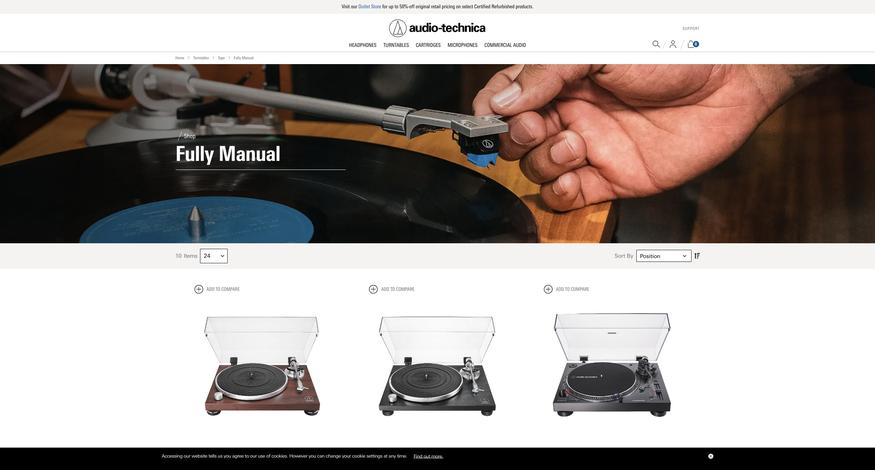 Task type: locate. For each thing, give the bounding box(es) containing it.
0 vertical spatial divider line image
[[681, 40, 685, 48]]

1 vertical spatial divider line image
[[175, 132, 184, 141]]

0 horizontal spatial compare
[[221, 287, 240, 293]]

1 vertical spatial turntables
[[193, 55, 209, 60]]

0 horizontal spatial breadcrumbs image
[[187, 56, 191, 59]]

1 vertical spatial fully
[[175, 141, 214, 166]]

on
[[456, 3, 461, 10]]

0 horizontal spatial turntables link
[[193, 55, 209, 61]]

at lpw50bt image
[[194, 299, 331, 436]]

manual for third breadcrumbs icon from left
[[242, 55, 254, 60]]

2 horizontal spatial our
[[351, 3, 357, 10]]

to for at lp120xbt usb image
[[565, 287, 570, 293]]

at lp120xbt usb image
[[544, 299, 681, 436]]

to
[[395, 3, 399, 10], [216, 287, 220, 293], [391, 287, 395, 293], [565, 287, 570, 293], [245, 454, 249, 459]]

add to compare for at lpw30 image
[[381, 287, 415, 293]]

products.
[[516, 3, 534, 10]]

2 add to compare from the left
[[381, 287, 415, 293]]

your
[[342, 454, 351, 459]]

0 horizontal spatial our
[[184, 454, 190, 459]]

add for at lp120xbt usb image
[[556, 287, 564, 293]]

2 add to compare button from the left
[[369, 285, 415, 294]]

1 horizontal spatial add to compare button
[[369, 285, 415, 294]]

our
[[351, 3, 357, 10], [184, 454, 190, 459], [250, 454, 257, 459]]

1 vertical spatial shop
[[250, 447, 263, 453]]

audio
[[514, 42, 526, 48]]

add to compare button for at lp120xbt usb image
[[544, 285, 590, 294]]

0 vertical spatial shop
[[184, 133, 196, 140]]

at
[[384, 454, 388, 459]]

add
[[207, 287, 215, 293], [381, 287, 389, 293], [556, 287, 564, 293]]

to for at lpw50bt image
[[216, 287, 220, 293]]

shop
[[184, 133, 196, 140], [250, 447, 263, 453]]

divider line image
[[681, 40, 685, 48], [175, 132, 184, 141]]

store
[[371, 3, 381, 10]]

pricing
[[442, 3, 455, 10]]

now
[[264, 447, 276, 453]]

commercial audio link
[[481, 42, 530, 49]]

2 horizontal spatial add to compare button
[[544, 285, 590, 294]]

1 add to compare from the left
[[207, 287, 240, 293]]

3 add to compare button from the left
[[544, 285, 590, 294]]

turntables left cartridges
[[384, 42, 409, 48]]

2 add from the left
[[381, 287, 389, 293]]

1 horizontal spatial compare
[[396, 287, 415, 293]]

certified
[[475, 3, 491, 10]]

1 add from the left
[[207, 287, 215, 293]]

1 horizontal spatial add
[[381, 287, 389, 293]]

turntables link left type link
[[193, 55, 209, 61]]

2 horizontal spatial add
[[556, 287, 564, 293]]

1 horizontal spatial you
[[309, 454, 316, 459]]

2 horizontal spatial add to compare
[[556, 287, 590, 293]]

2 breadcrumbs image from the left
[[212, 56, 215, 59]]

breadcrumbs image
[[187, 56, 191, 59], [212, 56, 215, 59], [228, 56, 231, 59]]

turntables
[[384, 42, 409, 48], [193, 55, 209, 60]]

1 breadcrumbs image from the left
[[187, 56, 191, 59]]

fully
[[234, 55, 241, 60], [175, 141, 214, 166]]

website
[[192, 454, 207, 459]]

fully manual image
[[0, 64, 876, 244]]

0 vertical spatial manual
[[242, 55, 254, 60]]

add to compare button for at lpw50bt image
[[194, 285, 240, 294]]

sort
[[615, 253, 626, 260]]

0 horizontal spatial fully
[[175, 141, 214, 166]]

1 horizontal spatial add to compare
[[381, 287, 415, 293]]

0 horizontal spatial add to compare
[[207, 287, 240, 293]]

our right visit
[[351, 3, 357, 10]]

1 vertical spatial manual
[[219, 141, 280, 166]]

our left website
[[184, 454, 190, 459]]

1 you from the left
[[224, 454, 231, 459]]

shop for shop
[[184, 133, 196, 140]]

1 compare from the left
[[221, 287, 240, 293]]

breadcrumbs image right home
[[187, 56, 191, 59]]

turntables link
[[380, 42, 413, 49], [193, 55, 209, 61]]

0 vertical spatial fully
[[234, 55, 241, 60]]

our left use
[[250, 454, 257, 459]]

fully manual
[[234, 55, 254, 60], [175, 141, 280, 166]]

cookie
[[352, 454, 366, 459]]

you left can
[[309, 454, 316, 459]]

our for visit
[[351, 3, 357, 10]]

compare
[[221, 287, 240, 293], [396, 287, 415, 293], [571, 287, 590, 293]]

accessing our website tells us you agree to our use of cookies. however you can change your cookie settings at any time.
[[162, 454, 409, 459]]

you
[[224, 454, 231, 459], [309, 454, 316, 459]]

0 horizontal spatial you
[[224, 454, 231, 459]]

3 add to compare from the left
[[556, 287, 590, 293]]

add to compare button
[[194, 285, 240, 294], [369, 285, 415, 294], [544, 285, 590, 294]]

you right us
[[224, 454, 231, 459]]

1 horizontal spatial fully
[[234, 55, 241, 60]]

0 vertical spatial fully manual
[[234, 55, 254, 60]]

more.
[[432, 454, 443, 459]]

shop for shop now
[[250, 447, 263, 453]]

accessing
[[162, 454, 183, 459]]

0
[[695, 42, 697, 47]]

outlet store link
[[359, 3, 381, 10]]

cartridges link
[[413, 42, 444, 49]]

add to compare
[[207, 287, 240, 293], [381, 287, 415, 293], [556, 287, 590, 293]]

manual
[[242, 55, 254, 60], [219, 141, 280, 166]]

2 horizontal spatial compare
[[571, 287, 590, 293]]

add for at lpw50bt image
[[207, 287, 215, 293]]

add to compare for at lpw50bt image
[[207, 287, 240, 293]]

2 you from the left
[[309, 454, 316, 459]]

0 horizontal spatial add
[[207, 287, 215, 293]]

headphones
[[349, 42, 377, 48]]

breadcrumbs image left type on the left
[[212, 56, 215, 59]]

turntables link left cartridges
[[380, 42, 413, 49]]

support link
[[683, 26, 700, 31]]

breadcrumbs image right type on the left
[[228, 56, 231, 59]]

2 horizontal spatial breadcrumbs image
[[228, 56, 231, 59]]

0 horizontal spatial add to compare button
[[194, 285, 240, 294]]

our for accessing
[[184, 454, 190, 459]]

3 add from the left
[[556, 287, 564, 293]]

cross image
[[709, 456, 712, 458]]

0 horizontal spatial shop
[[184, 133, 196, 140]]

tells
[[209, 454, 217, 459]]

add to compare for at lp120xbt usb image
[[556, 287, 590, 293]]

support
[[683, 26, 700, 31]]

0 vertical spatial turntables
[[384, 42, 409, 48]]

carrat down image
[[221, 255, 224, 258]]

1 vertical spatial fully manual
[[175, 141, 280, 166]]

10
[[175, 253, 182, 260]]

2 compare from the left
[[396, 287, 415, 293]]

sort by
[[615, 253, 634, 260]]

find
[[414, 454, 423, 459]]

items
[[184, 253, 197, 260]]

1 horizontal spatial breadcrumbs image
[[212, 56, 215, 59]]

cartridges
[[416, 42, 441, 48]]

find out more. link
[[409, 451, 449, 462]]

3 compare from the left
[[571, 287, 590, 293]]

turntables left type on the left
[[193, 55, 209, 60]]

set descending direction image
[[695, 252, 700, 261]]

breadcrumbs image for turntables
[[187, 56, 191, 59]]

0 vertical spatial turntables link
[[380, 42, 413, 49]]

1 add to compare button from the left
[[194, 285, 240, 294]]

manual for the leftmost divider line image
[[219, 141, 280, 166]]

to for at lpw30 image
[[391, 287, 395, 293]]

1 horizontal spatial shop
[[250, 447, 263, 453]]

carrat down image
[[683, 255, 687, 258]]

type link
[[218, 55, 225, 61]]



Task type: describe. For each thing, give the bounding box(es) containing it.
time.
[[397, 454, 407, 459]]

0 horizontal spatial turntables
[[193, 55, 209, 60]]

visit
[[342, 3, 350, 10]]

can
[[317, 454, 325, 459]]

compare for at lpw50bt image
[[221, 287, 240, 293]]

0 horizontal spatial divider line image
[[175, 132, 184, 141]]

refurbished
[[492, 3, 515, 10]]

store logo image
[[389, 19, 486, 37]]

1 horizontal spatial divider line image
[[681, 40, 685, 48]]

outlet
[[359, 3, 370, 10]]

home link
[[175, 55, 184, 61]]

at lpw30 image
[[369, 299, 506, 436]]

0 link
[[687, 40, 700, 48]]

fully for third breadcrumbs icon from left
[[234, 55, 241, 60]]

select
[[462, 3, 473, 10]]

for
[[382, 3, 388, 10]]

however
[[289, 454, 308, 459]]

1 horizontal spatial our
[[250, 454, 257, 459]]

change
[[326, 454, 341, 459]]

by
[[627, 253, 634, 260]]

magnifying glass image
[[653, 40, 660, 48]]

fully for the leftmost divider line image
[[175, 141, 214, 166]]

divider line image
[[663, 40, 667, 48]]

find out more.
[[414, 454, 443, 459]]

retail
[[431, 3, 441, 10]]

shop now link
[[236, 443, 290, 458]]

add for at lpw30 image
[[381, 287, 389, 293]]

shop now
[[250, 447, 276, 453]]

basket image
[[687, 40, 695, 48]]

us
[[218, 454, 223, 459]]

any
[[389, 454, 396, 459]]

10 items
[[175, 253, 197, 260]]

original
[[416, 3, 430, 10]]

3 breadcrumbs image from the left
[[228, 56, 231, 59]]

microphones
[[448, 42, 478, 48]]

type
[[218, 55, 225, 60]]

off
[[410, 3, 415, 10]]

headphones link
[[346, 42, 380, 49]]

home
[[175, 55, 184, 60]]

50%-
[[400, 3, 410, 10]]

use
[[258, 454, 265, 459]]

out
[[424, 454, 430, 459]]

add to compare button for at lpw30 image
[[369, 285, 415, 294]]

breadcrumbs image for type
[[212, 56, 215, 59]]

microphones link
[[444, 42, 481, 49]]

agree
[[232, 454, 244, 459]]

commercial
[[485, 42, 512, 48]]

up
[[389, 3, 394, 10]]

cookies.
[[272, 454, 288, 459]]

1 horizontal spatial turntables link
[[380, 42, 413, 49]]

1 vertical spatial turntables link
[[193, 55, 209, 61]]

of
[[266, 454, 270, 459]]

visit our outlet store for up to 50%-off original retail pricing on select certified refurbished products.
[[342, 3, 534, 10]]

settings
[[367, 454, 383, 459]]

commercial audio
[[485, 42, 526, 48]]

compare for at lpw30 image
[[396, 287, 415, 293]]

compare for at lp120xbt usb image
[[571, 287, 590, 293]]

1 horizontal spatial turntables
[[384, 42, 409, 48]]



Task type: vqa. For each thing, say whether or not it's contained in the screenshot.
Microphones
yes



